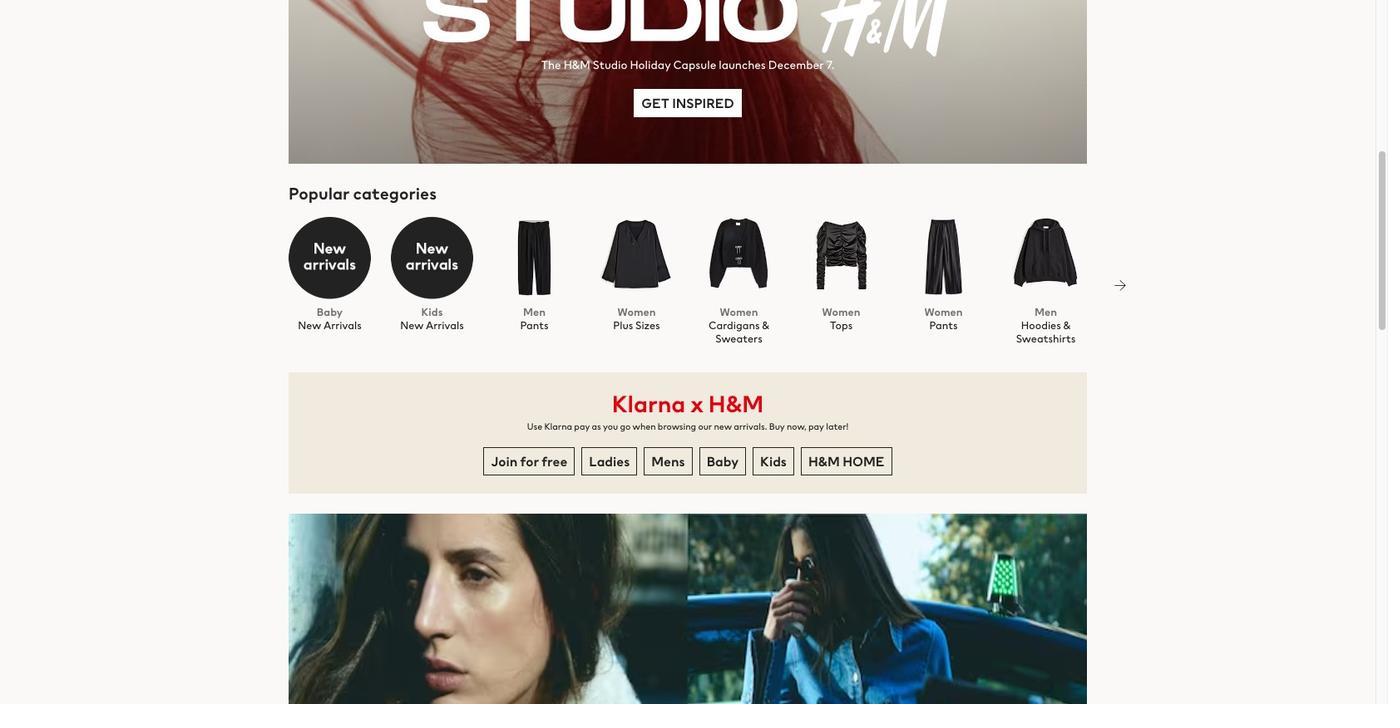 Task type: describe. For each thing, give the bounding box(es) containing it.
women pants
[[925, 304, 963, 334]]

baby link
[[699, 448, 746, 476]]

ladies link
[[582, 448, 637, 476]]

mens link
[[644, 448, 693, 476]]

baby for baby
[[707, 452, 739, 472]]

women for pants
[[925, 304, 963, 320]]

home
[[843, 452, 885, 472]]

arrivals for baby
[[324, 318, 362, 334]]

women plus sizes
[[613, 304, 660, 334]]

categories
[[353, 181, 437, 205]]

sweaters
[[716, 331, 763, 347]]

use
[[527, 420, 543, 434]]

you
[[603, 420, 618, 434]]

1 horizontal spatial klarna
[[612, 387, 686, 421]]

go
[[620, 420, 631, 434]]

hoodies
[[1021, 318, 1061, 334]]

sweatshirts
[[1016, 331, 1076, 347]]

launches
[[719, 57, 766, 73]]

women for cardigans
[[720, 304, 758, 320]]

studio
[[593, 57, 628, 73]]

buy
[[769, 420, 785, 434]]

baby for baby new arrivals
[[317, 304, 343, 320]]

the h&m studio holiday capsule launches december 7.
[[541, 57, 835, 73]]

kids for kids
[[760, 452, 787, 472]]

arrivals for kids
[[426, 318, 464, 334]]

men for hoodies
[[1035, 304, 1057, 320]]

as
[[592, 420, 601, 434]]

h&m inside klarna x h&m use klarna pay as you go when browsing our new arrivals. buy now, pay later!
[[709, 387, 764, 421]]

ladies
[[589, 452, 630, 472]]

the
[[541, 57, 561, 73]]

baby new arrivals
[[298, 304, 362, 334]]

kids for kids new arrivals
[[421, 304, 443, 320]]

join
[[491, 452, 518, 472]]

women for tops
[[822, 304, 861, 320]]

mens
[[652, 452, 685, 472]]

men pants
[[520, 304, 549, 334]]

inspired
[[672, 93, 734, 113]]

plus
[[613, 318, 633, 334]]

arrivals.
[[734, 420, 767, 434]]

join for free link
[[484, 448, 575, 476]]

new for kids
[[400, 318, 424, 334]]

get inspired link
[[634, 89, 742, 117]]

7.
[[827, 57, 835, 73]]

now,
[[787, 420, 807, 434]]

klarna x h&m use klarna pay as you go when browsing our new arrivals. buy now, pay later!
[[527, 387, 849, 434]]



Task type: vqa. For each thing, say whether or not it's contained in the screenshot.
top Spandex
no



Task type: locate. For each thing, give the bounding box(es) containing it.
0 horizontal spatial pants
[[520, 318, 549, 334]]

1 horizontal spatial arrivals
[[426, 318, 464, 334]]

1 horizontal spatial new
[[400, 318, 424, 334]]

men inside men pants
[[523, 304, 546, 320]]

2 campaign image image from the top
[[289, 514, 1087, 705]]

men hoodies & sweatshirts
[[1016, 304, 1076, 347]]

pay left as
[[574, 420, 590, 434]]

h&m
[[564, 57, 591, 73], [709, 387, 764, 421], [809, 452, 840, 472]]

men inside men hoodies & sweatshirts
[[1035, 304, 1057, 320]]

1 pants from the left
[[520, 318, 549, 334]]

men
[[523, 304, 546, 320], [1035, 304, 1057, 320]]

our
[[698, 420, 712, 434]]

0 horizontal spatial men
[[523, 304, 546, 320]]

&
[[762, 318, 769, 334], [1064, 318, 1071, 334]]

tops
[[830, 318, 853, 334]]

0 horizontal spatial kids
[[421, 304, 443, 320]]

& inside men hoodies & sweatshirts
[[1064, 318, 1071, 334]]

1 women from the left
[[618, 304, 656, 320]]

get
[[642, 93, 670, 113]]

0 vertical spatial kids
[[421, 304, 443, 320]]

new inside baby new arrivals
[[298, 318, 321, 334]]

campaign image image
[[289, 0, 1087, 164], [289, 514, 1087, 705]]

2 arrivals from the left
[[426, 318, 464, 334]]

0 horizontal spatial baby
[[317, 304, 343, 320]]

h&m right the
[[564, 57, 591, 73]]

0 vertical spatial campaign image image
[[289, 0, 1087, 164]]

women inside 'women cardigans & sweaters'
[[720, 304, 758, 320]]

men for pants
[[523, 304, 546, 320]]

0 horizontal spatial klarna
[[544, 420, 572, 434]]

when
[[633, 420, 656, 434]]

pay
[[574, 420, 590, 434], [808, 420, 824, 434]]

1 arrivals from the left
[[324, 318, 362, 334]]

women tops
[[822, 304, 861, 334]]

women
[[618, 304, 656, 320], [720, 304, 758, 320], [822, 304, 861, 320], [925, 304, 963, 320]]

get inspired
[[642, 93, 734, 113]]

arrivals inside baby new arrivals
[[324, 318, 362, 334]]

arrivals inside kids new arrivals
[[426, 318, 464, 334]]

1 & from the left
[[762, 318, 769, 334]]

pants for women
[[929, 318, 958, 334]]

1 horizontal spatial pants
[[929, 318, 958, 334]]

1 campaign image image from the top
[[289, 0, 1087, 164]]

1 horizontal spatial baby
[[707, 452, 739, 472]]

1 horizontal spatial pay
[[808, 420, 824, 434]]

2 men from the left
[[1035, 304, 1057, 320]]

0 vertical spatial baby
[[317, 304, 343, 320]]

kids inside kids new arrivals
[[421, 304, 443, 320]]

holiday
[[630, 57, 671, 73]]

kids link
[[753, 448, 794, 476]]

arrivals
[[324, 318, 362, 334], [426, 318, 464, 334]]

baby inside baby new arrivals
[[317, 304, 343, 320]]

& right 'hoodies'
[[1064, 318, 1071, 334]]

women inside women plus sizes
[[618, 304, 656, 320]]

1 horizontal spatial h&m
[[709, 387, 764, 421]]

sizes
[[636, 318, 660, 334]]

1 horizontal spatial men
[[1035, 304, 1057, 320]]

0 vertical spatial h&m
[[564, 57, 591, 73]]

h&m inside 'link'
[[809, 452, 840, 472]]

& right cardigans
[[762, 318, 769, 334]]

women for plus
[[618, 304, 656, 320]]

popular categories
[[289, 181, 437, 205]]

0 horizontal spatial pay
[[574, 420, 590, 434]]

pants for men
[[520, 318, 549, 334]]

cardigans
[[709, 318, 760, 334]]

2 & from the left
[[1064, 318, 1071, 334]]

december
[[768, 57, 824, 73]]

4 women from the left
[[925, 304, 963, 320]]

0 horizontal spatial new
[[298, 318, 321, 334]]

pants
[[520, 318, 549, 334], [929, 318, 958, 334]]

women cardigans & sweaters
[[709, 304, 772, 347]]

1 vertical spatial baby
[[707, 452, 739, 472]]

browsing
[[658, 420, 696, 434]]

capsule
[[673, 57, 716, 73]]

new
[[714, 420, 732, 434]]

2 new from the left
[[400, 318, 424, 334]]

free
[[542, 452, 568, 472]]

x
[[690, 387, 704, 421]]

& inside 'women cardigans & sweaters'
[[762, 318, 769, 334]]

& for sweaters
[[762, 318, 769, 334]]

2 women from the left
[[720, 304, 758, 320]]

baby
[[317, 304, 343, 320], [707, 452, 739, 472]]

3 women from the left
[[822, 304, 861, 320]]

popular
[[289, 181, 350, 205]]

kids
[[421, 304, 443, 320], [760, 452, 787, 472]]

1 vertical spatial kids
[[760, 452, 787, 472]]

1 vertical spatial campaign image image
[[289, 514, 1087, 705]]

pay right now,
[[808, 420, 824, 434]]

new
[[298, 318, 321, 334], [400, 318, 424, 334]]

new inside kids new arrivals
[[400, 318, 424, 334]]

new for baby
[[298, 318, 321, 334]]

2 pants from the left
[[929, 318, 958, 334]]

1 horizontal spatial kids
[[760, 452, 787, 472]]

1 new from the left
[[298, 318, 321, 334]]

join for free
[[491, 452, 568, 472]]

for
[[520, 452, 539, 472]]

kids new arrivals
[[400, 304, 464, 334]]

0 horizontal spatial arrivals
[[324, 318, 362, 334]]

2 horizontal spatial h&m
[[809, 452, 840, 472]]

h&m home link
[[801, 448, 892, 476]]

klarna
[[612, 387, 686, 421], [544, 420, 572, 434]]

pants inside women pants
[[929, 318, 958, 334]]

later!
[[826, 420, 849, 434]]

1 horizontal spatial &
[[1064, 318, 1071, 334]]

2 pay from the left
[[808, 420, 824, 434]]

2 vertical spatial h&m
[[809, 452, 840, 472]]

0 horizontal spatial h&m
[[564, 57, 591, 73]]

h&m right x at bottom
[[709, 387, 764, 421]]

general.next image
[[1114, 278, 1127, 292]]

1 vertical spatial h&m
[[709, 387, 764, 421]]

& for sweatshirts
[[1064, 318, 1071, 334]]

0 horizontal spatial &
[[762, 318, 769, 334]]

h&m down later!
[[809, 452, 840, 472]]

1 pay from the left
[[574, 420, 590, 434]]

h&m home
[[809, 452, 885, 472]]

1 men from the left
[[523, 304, 546, 320]]



